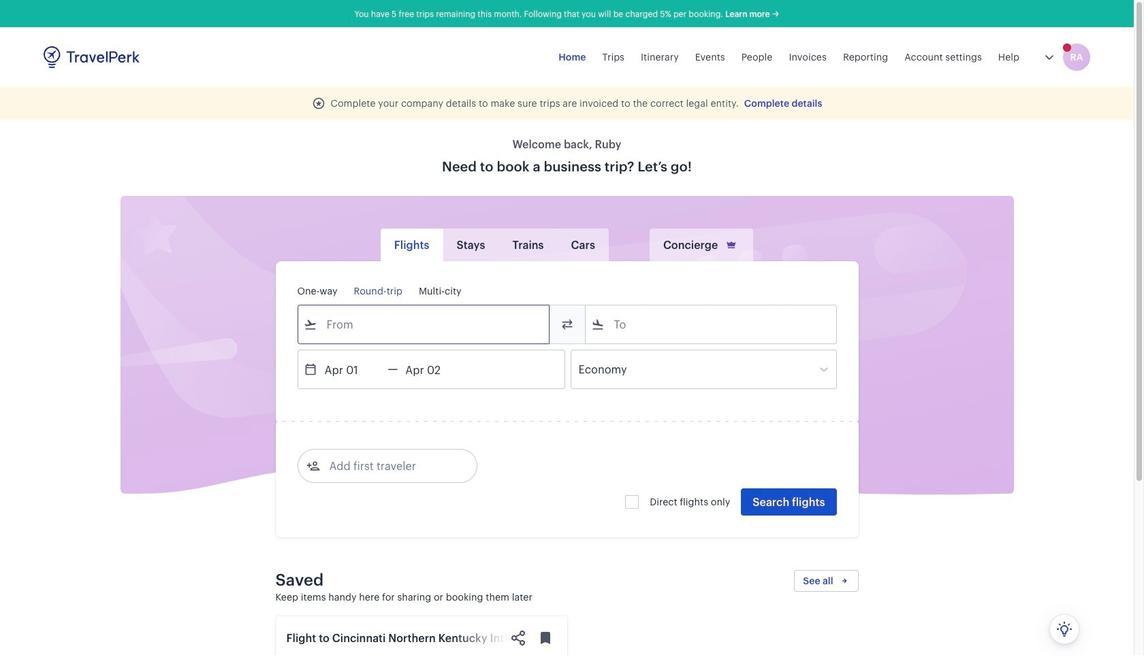 Task type: describe. For each thing, give the bounding box(es) containing it.
Return text field
[[398, 351, 469, 389]]

Depart text field
[[317, 351, 388, 389]]



Task type: locate. For each thing, give the bounding box(es) containing it.
Add first traveler search field
[[320, 456, 461, 477]]

To search field
[[604, 314, 818, 336]]

From search field
[[317, 314, 531, 336]]



